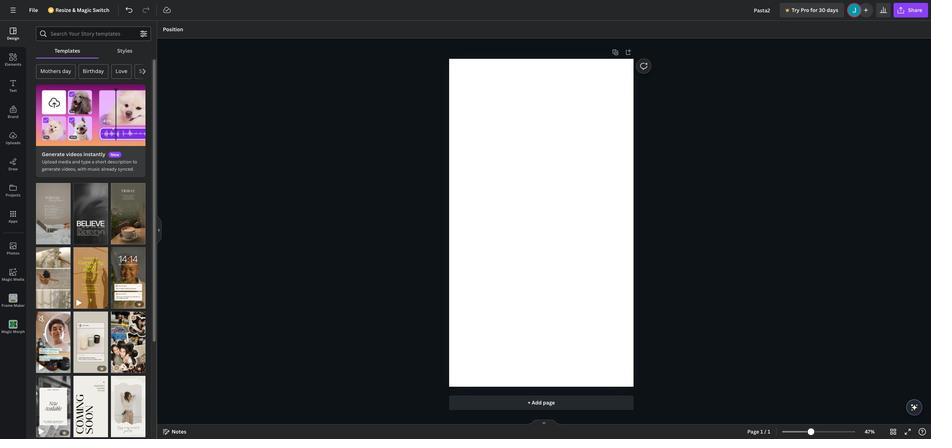 Task type: locate. For each thing, give the bounding box(es) containing it.
magic video example usage image
[[36, 85, 145, 146]]

neutral now available promotion video instagram story group
[[36, 372, 71, 438]]

Design title text field
[[748, 3, 777, 17]]

monochrome simple inspirational quote instagram story group
[[73, 179, 108, 245]]

brown warm ui giveaway message notification business instagram story image
[[111, 248, 145, 309]]

aesthetic feminine motivation quote mood photo coffee your story group
[[111, 179, 145, 245]]

beige minimalistic modern coming soon launch instagram story image
[[73, 376, 108, 438]]

beige white minimalist modern morning routine list instagram story image
[[36, 183, 71, 245]]

brown vintage photo collage instagram story image
[[111, 312, 145, 374]]

brown vintage photo collage instagram story group
[[111, 308, 145, 374]]

monochrome simple inspirational quote instagram story image
[[73, 183, 108, 245]]

Search Your Story templates search field
[[51, 27, 136, 41]]

beauty story ad in teal white elegant labels style group
[[36, 308, 71, 374]]

neon green beige white outreach program type and photocentric trendy church announcement instagram story group
[[73, 243, 108, 309]]

neutral minimal photo collage mood board instagram story image
[[36, 248, 71, 309]]

brown warm ui giveaway message notification business instagram story group
[[111, 243, 145, 309]]

show pages image
[[527, 420, 562, 426]]



Task type: describe. For each thing, give the bounding box(es) containing it.
khaki warm ui giveaway business instagram story group
[[73, 308, 108, 374]]

main menu bar
[[0, 0, 931, 21]]

beige tender vintage aesthetic blog your story group
[[111, 372, 145, 438]]

khaki warm ui giveaway business instagram story image
[[73, 312, 108, 374]]

side panel tab list
[[0, 21, 26, 341]]

beige tender vintage aesthetic blog your story image
[[111, 376, 145, 438]]

beige white minimalist modern morning routine list instagram story group
[[36, 179, 71, 245]]

neutral minimal photo collage mood board instagram story group
[[36, 243, 71, 309]]

hide image
[[157, 213, 161, 248]]

aesthetic feminine motivation quote mood photo coffee your story image
[[111, 183, 145, 245]]

Zoom button
[[858, 427, 882, 438]]

beige minimalistic modern coming soon launch instagram story group
[[73, 372, 108, 438]]



Task type: vqa. For each thing, say whether or not it's contained in the screenshot.
Monochrome Simple Inspirational Quote Instagram Story image
yes



